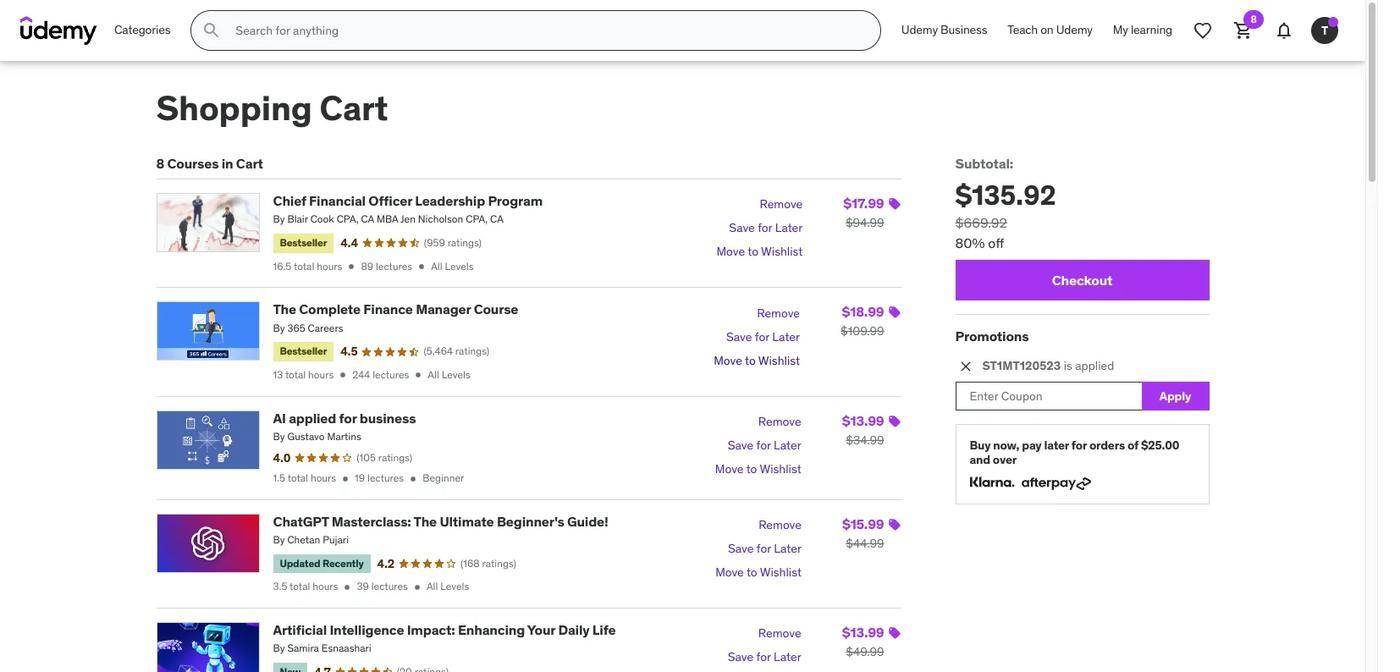 Task type: describe. For each thing, give the bounding box(es) containing it.
xxsmall image down (959 at the top left of page
[[416, 261, 428, 273]]

by inside the complete finance manager course by 365 careers
[[273, 321, 285, 334]]

chief financial officer leadership program link
[[273, 192, 543, 209]]

chatgpt masterclass: the ultimate beginner's guide! link
[[273, 513, 609, 530]]

$34.99
[[846, 432, 885, 448]]

wishlist for $15.99
[[760, 565, 802, 580]]

959 ratings element
[[424, 236, 482, 250]]

life
[[593, 622, 616, 639]]

hours for financial
[[317, 260, 342, 272]]

4.5
[[341, 344, 358, 359]]

ratings) for ultimate
[[482, 557, 517, 570]]

1 cpa, from the left
[[337, 213, 359, 226]]

now,
[[994, 438, 1020, 453]]

(105
[[357, 451, 376, 464]]

(5,464 ratings)
[[424, 345, 490, 358]]

masterclass:
[[332, 513, 411, 530]]

remove for $17.99
[[760, 197, 803, 212]]

applied inside the ai applied for business by gustavo martins
[[289, 409, 336, 426]]

16.5 total hours
[[273, 260, 342, 272]]

pay
[[1022, 438, 1042, 453]]

13 total hours
[[273, 368, 334, 381]]

udemy business
[[902, 22, 988, 37]]

promotions
[[956, 328, 1029, 345]]

my learning link
[[1103, 10, 1183, 51]]

$669.92
[[956, 214, 1008, 231]]

buy now, pay later for orders of $25.00 and over
[[970, 438, 1180, 468]]

xxsmall image left 19
[[340, 473, 352, 485]]

st1mt120523
[[983, 359, 1061, 374]]

t link
[[1305, 10, 1346, 51]]

pujari
[[323, 534, 349, 546]]

chetan
[[287, 534, 320, 546]]

recently
[[323, 557, 364, 570]]

$17.99
[[844, 195, 885, 212]]

$49.99
[[846, 645, 885, 660]]

(5,464
[[424, 345, 453, 358]]

remove for $15.99
[[759, 518, 802, 533]]

enhancing
[[458, 622, 525, 639]]

shopping cart
[[156, 87, 388, 130]]

1 horizontal spatial cart
[[320, 87, 388, 130]]

(105 ratings)
[[357, 451, 413, 464]]

total for the
[[285, 368, 306, 381]]

1 ca from the left
[[361, 213, 374, 226]]

3.5 total hours
[[273, 581, 338, 593]]

apply
[[1160, 389, 1192, 404]]

1 udemy from the left
[[902, 22, 938, 37]]

apply button
[[1142, 382, 1210, 411]]

coupon icon image for the complete finance manager course
[[888, 306, 902, 320]]

ai applied for business link
[[273, 409, 416, 426]]

3.5
[[273, 581, 287, 593]]

notifications image
[[1275, 20, 1295, 41]]

to for $17.99
[[748, 244, 759, 259]]

5 coupon icon image from the top
[[888, 627, 902, 640]]

coupon icon image for chief financial officer leadership program
[[888, 197, 902, 211]]

$18.99
[[842, 303, 885, 320]]

st1mt120523 is applied
[[983, 359, 1115, 374]]

subtotal: $135.92 $669.92 80% off
[[956, 155, 1056, 252]]

total for chief
[[294, 260, 314, 272]]

$13.99 $34.99
[[842, 412, 885, 448]]

19 lectures
[[355, 472, 404, 485]]

on
[[1041, 22, 1054, 37]]

by inside artificial intelligence impact: enhancing your daily life by samira esnaashari
[[273, 642, 285, 655]]

nicholson
[[418, 213, 464, 226]]

ratings) for manager
[[456, 345, 490, 358]]

impact:
[[407, 622, 455, 639]]

mba
[[377, 213, 399, 226]]

xxsmall image right 39 lectures
[[411, 582, 423, 594]]

move to wishlist button for $17.99
[[717, 241, 803, 264]]

save inside remove save for later
[[728, 650, 754, 665]]

8 link
[[1224, 10, 1264, 51]]

Search for anything text field
[[232, 16, 860, 45]]

chatgpt masterclass: the ultimate beginner's guide! by chetan pujari
[[273, 513, 609, 546]]

39 lectures
[[357, 581, 408, 593]]

hours left 19
[[311, 472, 336, 485]]

1 vertical spatial cart
[[236, 155, 263, 172]]

89 lectures
[[361, 260, 413, 272]]

hours for complete
[[308, 368, 334, 381]]

later left $13.99 $34.99
[[774, 438, 802, 453]]

move to wishlist button for $18.99
[[714, 349, 800, 373]]

blair
[[287, 213, 308, 226]]

the complete finance manager course by 365 careers
[[273, 301, 519, 334]]

move for $17.99
[[717, 244, 745, 259]]

lectures for the
[[372, 581, 408, 593]]

remove button for $17.99
[[760, 193, 803, 217]]

all for ultimate
[[427, 581, 438, 593]]

remove save for later move to wishlist for $17.99
[[717, 197, 803, 259]]

$13.99 $49.99
[[842, 624, 885, 660]]

leadership
[[415, 192, 485, 209]]

shopping
[[156, 87, 312, 130]]

levels for ultimate
[[441, 581, 469, 593]]

checkout
[[1052, 272, 1113, 288]]

subtotal:
[[956, 155, 1014, 172]]

4.4
[[341, 235, 358, 251]]

later for $15.99
[[774, 541, 802, 557]]

business
[[941, 22, 988, 37]]

chatgpt
[[273, 513, 329, 530]]

xxsmall image left 244
[[337, 369, 349, 381]]

teach on udemy link
[[998, 10, 1103, 51]]

ultimate
[[440, 513, 494, 530]]

over
[[993, 452, 1017, 468]]

8 for 8 courses in cart
[[156, 155, 164, 172]]

244 lectures
[[353, 368, 409, 381]]

the complete finance manager course link
[[273, 301, 519, 318]]

$94.99
[[846, 215, 885, 231]]

remove button left $13.99 $49.99
[[759, 623, 802, 646]]

$18.99 $109.99
[[841, 303, 885, 339]]

udemy business link
[[892, 10, 998, 51]]

courses
[[167, 155, 219, 172]]

artificial
[[273, 622, 327, 639]]

2 cpa, from the left
[[466, 213, 488, 226]]

my
[[1113, 22, 1129, 37]]

xxsmall image left beginner
[[408, 473, 419, 485]]

80%
[[956, 235, 985, 252]]

gustavo
[[287, 430, 325, 443]]

save for later button for $17.99
[[729, 217, 803, 241]]

168 ratings element
[[461, 557, 517, 571]]

remove save for later move to wishlist for $18.99
[[714, 305, 800, 368]]

total for chatgpt
[[290, 581, 310, 593]]

klarna image
[[970, 474, 1015, 490]]

Enter Coupon text field
[[956, 382, 1142, 411]]

the inside chatgpt masterclass: the ultimate beginner's guide! by chetan pujari
[[414, 513, 437, 530]]

move to wishlist button for $15.99
[[716, 562, 802, 585]]

3 coupon icon image from the top
[[888, 415, 902, 428]]

small image
[[957, 359, 974, 375]]

remove button for $18.99
[[757, 302, 800, 326]]

program
[[488, 192, 543, 209]]

is
[[1064, 359, 1073, 374]]

89
[[361, 260, 374, 272]]



Task type: locate. For each thing, give the bounding box(es) containing it.
2 vertical spatial all levels
[[427, 581, 469, 593]]

remove left $15.99
[[759, 518, 802, 533]]

to for $15.99
[[747, 565, 758, 580]]

lectures right 89
[[376, 260, 413, 272]]

save for later button for $18.99
[[727, 326, 800, 349]]

1 vertical spatial all levels
[[428, 368, 471, 381]]

levels
[[445, 260, 474, 272], [442, 368, 471, 381], [441, 581, 469, 593]]

beginner's
[[497, 513, 565, 530]]

bestseller for financial
[[280, 236, 327, 249]]

$135.92
[[956, 178, 1056, 213]]

3 by from the top
[[273, 430, 285, 443]]

ai
[[273, 409, 286, 426]]

wishlist for $18.99
[[759, 353, 800, 368]]

remove button for $15.99
[[759, 514, 802, 538]]

remove button left $15.99
[[759, 514, 802, 538]]

$15.99
[[843, 516, 885, 533]]

1 horizontal spatial cpa,
[[466, 213, 488, 226]]

total right 16.5
[[294, 260, 314, 272]]

remove for $18.99
[[757, 305, 800, 321]]

lectures for officer
[[376, 260, 413, 272]]

8 left courses
[[156, 155, 164, 172]]

all down (959 at the top left of page
[[431, 260, 443, 272]]

coupon icon image right $15.99
[[888, 518, 902, 532]]

ratings) right (168
[[482, 557, 517, 570]]

remove button left $13.99 $34.99
[[759, 410, 802, 434]]

bestseller
[[280, 236, 327, 249], [280, 345, 327, 358]]

all levels down 5,464 ratings element
[[428, 368, 471, 381]]

$15.99 $44.99
[[843, 516, 885, 551]]

ai applied for business by gustavo martins
[[273, 409, 416, 443]]

learning
[[1131, 22, 1173, 37]]

by down ai
[[273, 430, 285, 443]]

$25.00
[[1141, 438, 1180, 453]]

ratings) inside 5,464 ratings element
[[456, 345, 490, 358]]

all levels for ultimate
[[427, 581, 469, 593]]

0 horizontal spatial cart
[[236, 155, 263, 172]]

for inside remove save for later
[[757, 650, 771, 665]]

levels for leadership
[[445, 260, 474, 272]]

move for $15.99
[[716, 565, 744, 580]]

save for later button for $15.99
[[728, 538, 802, 562]]

lectures for finance
[[373, 368, 409, 381]]

xxsmall image down (5,464
[[413, 369, 425, 381]]

lectures
[[376, 260, 413, 272], [373, 368, 409, 381], [368, 472, 404, 485], [372, 581, 408, 593]]

0 horizontal spatial udemy
[[902, 22, 938, 37]]

total right 1.5
[[288, 472, 308, 485]]

19
[[355, 472, 365, 485]]

artificial intelligence impact: enhancing your daily life link
[[273, 622, 616, 639]]

0 vertical spatial the
[[273, 301, 296, 318]]

(168
[[461, 557, 480, 570]]

applied up gustavo
[[289, 409, 336, 426]]

all levels for manager
[[428, 368, 471, 381]]

by left blair
[[273, 213, 285, 226]]

the
[[273, 301, 296, 318], [414, 513, 437, 530]]

244
[[353, 368, 370, 381]]

applied right is
[[1076, 359, 1115, 374]]

teach
[[1008, 22, 1038, 37]]

manager
[[416, 301, 471, 318]]

financial
[[309, 192, 366, 209]]

later left $109.99
[[773, 329, 800, 344]]

save for $15.99
[[728, 541, 754, 557]]

levels for manager
[[442, 368, 471, 381]]

by left chetan
[[273, 534, 285, 546]]

ratings) right (5,464
[[456, 345, 490, 358]]

$44.99
[[846, 536, 885, 551]]

t
[[1322, 23, 1329, 38]]

applied
[[1076, 359, 1115, 374], [289, 409, 336, 426]]

2 $13.99 from the top
[[842, 624, 885, 641]]

cart
[[320, 87, 388, 130], [236, 155, 263, 172]]

8 courses in cart
[[156, 155, 263, 172]]

remove button left $18.99 $109.99
[[757, 302, 800, 326]]

remove left $13.99 $49.99
[[759, 626, 802, 642]]

ratings) inside 168 ratings element
[[482, 557, 517, 570]]

your
[[527, 622, 556, 639]]

0 vertical spatial levels
[[445, 260, 474, 272]]

2 udemy from the left
[[1057, 22, 1093, 37]]

hours left 244
[[308, 368, 334, 381]]

1 horizontal spatial ca
[[490, 213, 504, 226]]

$13.99 for artificial intelligence impact: enhancing your daily life
[[842, 624, 885, 641]]

udemy image
[[20, 16, 97, 45]]

later for $17.99
[[775, 221, 803, 236]]

total
[[294, 260, 314, 272], [285, 368, 306, 381], [288, 472, 308, 485], [290, 581, 310, 593]]

later left $94.99
[[775, 221, 803, 236]]

for inside buy now, pay later for orders of $25.00 and over
[[1072, 438, 1087, 453]]

you have alerts image
[[1329, 17, 1339, 27]]

remove left $13.99 $34.99
[[759, 414, 802, 429]]

my learning
[[1113, 22, 1173, 37]]

1 $13.99 from the top
[[842, 412, 885, 429]]

udemy right "on" at the top right of page
[[1057, 22, 1093, 37]]

later left $15.99 $44.99
[[774, 541, 802, 557]]

save for $18.99
[[727, 329, 752, 344]]

2 by from the top
[[273, 321, 285, 334]]

all up impact:
[[427, 581, 438, 593]]

the left ultimate
[[414, 513, 437, 530]]

5 by from the top
[[273, 642, 285, 655]]

later inside remove save for later
[[774, 650, 802, 665]]

1.5 total hours
[[273, 472, 336, 485]]

0 vertical spatial cart
[[320, 87, 388, 130]]

all levels for leadership
[[431, 260, 474, 272]]

save
[[729, 221, 755, 236], [727, 329, 752, 344], [728, 438, 754, 453], [728, 541, 754, 557], [728, 650, 754, 665]]

1 horizontal spatial applied
[[1076, 359, 1115, 374]]

$17.99 $94.99
[[844, 195, 885, 231]]

105 ratings element
[[357, 451, 413, 465]]

1 vertical spatial 8
[[156, 155, 164, 172]]

chief
[[273, 192, 306, 209]]

2 ca from the left
[[490, 213, 504, 226]]

guide!
[[567, 513, 609, 530]]

1 coupon icon image from the top
[[888, 197, 902, 211]]

by inside chatgpt masterclass: the ultimate beginner's guide! by chetan pujari
[[273, 534, 285, 546]]

xxsmall image
[[342, 582, 354, 594]]

to for $18.99
[[745, 353, 756, 368]]

samira
[[287, 642, 319, 655]]

for
[[758, 221, 773, 236], [755, 329, 770, 344], [339, 409, 357, 426], [757, 438, 771, 453], [1072, 438, 1087, 453], [757, 541, 771, 557], [757, 650, 771, 665]]

all levels down (168
[[427, 581, 469, 593]]

ratings) inside 959 ratings element
[[448, 236, 482, 249]]

the up the 365
[[273, 301, 296, 318]]

coupon icon image
[[888, 197, 902, 211], [888, 306, 902, 320], [888, 415, 902, 428], [888, 518, 902, 532], [888, 627, 902, 640]]

1 horizontal spatial 8
[[1251, 13, 1257, 25]]

365
[[287, 321, 305, 334]]

0 vertical spatial applied
[[1076, 359, 1115, 374]]

ratings) for leadership
[[448, 236, 482, 249]]

coupon icon image right $17.99
[[888, 197, 902, 211]]

0 vertical spatial all
[[431, 260, 443, 272]]

all for leadership
[[431, 260, 443, 272]]

hours left xxsmall icon
[[313, 581, 338, 593]]

the inside the complete finance manager course by 365 careers
[[273, 301, 296, 318]]

hours for masterclass:
[[313, 581, 338, 593]]

0 horizontal spatial 8
[[156, 155, 164, 172]]

0 horizontal spatial the
[[273, 301, 296, 318]]

remove left $18.99 $109.99
[[757, 305, 800, 321]]

and
[[970, 452, 991, 468]]

lectures right 244
[[373, 368, 409, 381]]

careers
[[308, 321, 343, 334]]

for inside the ai applied for business by gustavo martins
[[339, 409, 357, 426]]

2 coupon icon image from the top
[[888, 306, 902, 320]]

5,464 ratings element
[[424, 345, 490, 359]]

1 vertical spatial all
[[428, 368, 439, 381]]

off
[[989, 235, 1005, 252]]

hours down 4.4
[[317, 260, 342, 272]]

ratings) inside 105 ratings element
[[378, 451, 413, 464]]

0 vertical spatial $13.99
[[842, 412, 885, 429]]

updated recently
[[280, 557, 364, 570]]

hours
[[317, 260, 342, 272], [308, 368, 334, 381], [311, 472, 336, 485], [313, 581, 338, 593]]

2 vertical spatial levels
[[441, 581, 469, 593]]

move
[[717, 244, 745, 259], [714, 353, 743, 368], [716, 461, 744, 477], [716, 565, 744, 580]]

cpa,
[[337, 213, 359, 226], [466, 213, 488, 226]]

$13.99 up $34.99
[[842, 412, 885, 429]]

ratings) right (959 at the top left of page
[[448, 236, 482, 249]]

0 vertical spatial all levels
[[431, 260, 474, 272]]

all levels down 959 ratings element
[[431, 260, 474, 272]]

course
[[474, 301, 519, 318]]

0 vertical spatial bestseller
[[280, 236, 327, 249]]

coupon icon image right "$18.99"
[[888, 306, 902, 320]]

levels down (168
[[441, 581, 469, 593]]

checkout button
[[956, 260, 1210, 301]]

move to wishlist button
[[717, 241, 803, 264], [714, 349, 800, 373], [716, 458, 802, 481], [716, 562, 802, 585]]

1 vertical spatial the
[[414, 513, 437, 530]]

coupon icon image right $13.99 $49.99
[[888, 627, 902, 640]]

1 vertical spatial levels
[[442, 368, 471, 381]]

39
[[357, 581, 369, 593]]

by inside the ai applied for business by gustavo martins
[[273, 430, 285, 443]]

later left $13.99 $49.99
[[774, 650, 802, 665]]

1 horizontal spatial the
[[414, 513, 437, 530]]

total right 13
[[285, 368, 306, 381]]

udemy left "business"
[[902, 22, 938, 37]]

remove inside remove save for later
[[759, 626, 802, 642]]

1 vertical spatial bestseller
[[280, 345, 327, 358]]

cpa, down financial
[[337, 213, 359, 226]]

16.5
[[273, 260, 292, 272]]

coupon icon image for chatgpt masterclass: the ultimate beginner's guide!
[[888, 518, 902, 532]]

daily
[[558, 622, 590, 639]]

move for $18.99
[[714, 353, 743, 368]]

4 coupon icon image from the top
[[888, 518, 902, 532]]

8 for 8
[[1251, 13, 1257, 25]]

later for $18.99
[[773, 329, 800, 344]]

submit search image
[[202, 20, 222, 41]]

later
[[775, 221, 803, 236], [773, 329, 800, 344], [774, 438, 802, 453], [774, 541, 802, 557], [774, 650, 802, 665]]

buy
[[970, 438, 991, 453]]

levels down 959 ratings element
[[445, 260, 474, 272]]

coupon icon image right $13.99 $34.99
[[888, 415, 902, 428]]

save for $17.99
[[729, 221, 755, 236]]

bestseller for complete
[[280, 345, 327, 358]]

2 vertical spatial all
[[427, 581, 438, 593]]

8 left notifications image
[[1251, 13, 1257, 25]]

esnaashari
[[322, 642, 372, 655]]

wishlist for $17.99
[[761, 244, 803, 259]]

1 bestseller from the top
[[280, 236, 327, 249]]

levels down 5,464 ratings element
[[442, 368, 471, 381]]

cpa, down the leadership
[[466, 213, 488, 226]]

remove save for later move to wishlist for $15.99
[[716, 518, 802, 580]]

remove
[[760, 197, 803, 212], [757, 305, 800, 321], [759, 414, 802, 429], [759, 518, 802, 533], [759, 626, 802, 642]]

1 vertical spatial applied
[[289, 409, 336, 426]]

lectures down 105 ratings element
[[368, 472, 404, 485]]

0 horizontal spatial ca
[[361, 213, 374, 226]]

0 vertical spatial 8
[[1251, 13, 1257, 25]]

ca down program
[[490, 213, 504, 226]]

wishlist image
[[1193, 20, 1214, 41]]

save for later button
[[729, 217, 803, 241], [727, 326, 800, 349], [728, 434, 802, 458], [728, 538, 802, 562], [728, 646, 802, 670]]

total right 3.5
[[290, 581, 310, 593]]

ratings) up 19 lectures
[[378, 451, 413, 464]]

finance
[[364, 301, 413, 318]]

remove left $17.99
[[760, 197, 803, 212]]

bestseller up the 13 total hours
[[280, 345, 327, 358]]

remove button left $17.99
[[760, 193, 803, 217]]

0 horizontal spatial applied
[[289, 409, 336, 426]]

by inside chief financial officer leadership program by blair cook cpa, ca mba jen nicholson cpa, ca
[[273, 213, 285, 226]]

chief financial officer leadership program by blair cook cpa, ca mba jen nicholson cpa, ca
[[273, 192, 543, 226]]

bestseller up 16.5 total hours
[[280, 236, 327, 249]]

wishlist
[[761, 244, 803, 259], [759, 353, 800, 368], [760, 461, 802, 477], [760, 565, 802, 580]]

1.5
[[273, 472, 285, 485]]

in
[[222, 155, 233, 172]]

1 horizontal spatial udemy
[[1057, 22, 1093, 37]]

$13.99 for ai applied for business
[[842, 412, 885, 429]]

all
[[431, 260, 443, 272], [428, 368, 439, 381], [427, 581, 438, 593]]

ca left mba
[[361, 213, 374, 226]]

(168 ratings)
[[461, 557, 517, 570]]

afterpay image
[[1022, 478, 1091, 490]]

$13.99 up $49.99
[[842, 624, 885, 641]]

shopping cart with 8 items image
[[1234, 20, 1254, 41]]

by left the 365
[[273, 321, 285, 334]]

by left samira
[[273, 642, 285, 655]]

all for manager
[[428, 368, 439, 381]]

all down (5,464
[[428, 368, 439, 381]]

business
[[360, 409, 416, 426]]

xxsmall image
[[346, 261, 358, 273], [416, 261, 428, 273], [337, 369, 349, 381], [413, 369, 425, 381], [340, 473, 352, 485], [408, 473, 419, 485], [411, 582, 423, 594]]

cook
[[311, 213, 334, 226]]

lectures down the 4.2 at the left bottom
[[372, 581, 408, 593]]

4.2
[[377, 556, 395, 572]]

20 ratings element
[[397, 666, 449, 672]]

13
[[273, 368, 283, 381]]

xxsmall image left 89
[[346, 261, 358, 273]]

1 vertical spatial $13.99
[[842, 624, 885, 641]]

0 horizontal spatial cpa,
[[337, 213, 359, 226]]

2 bestseller from the top
[[280, 345, 327, 358]]

to
[[748, 244, 759, 259], [745, 353, 756, 368], [747, 461, 757, 477], [747, 565, 758, 580]]

complete
[[299, 301, 361, 318]]

4 by from the top
[[273, 534, 285, 546]]

1 by from the top
[[273, 213, 285, 226]]

ca
[[361, 213, 374, 226], [490, 213, 504, 226]]



Task type: vqa. For each thing, say whether or not it's contained in the screenshot.
the (5,464
yes



